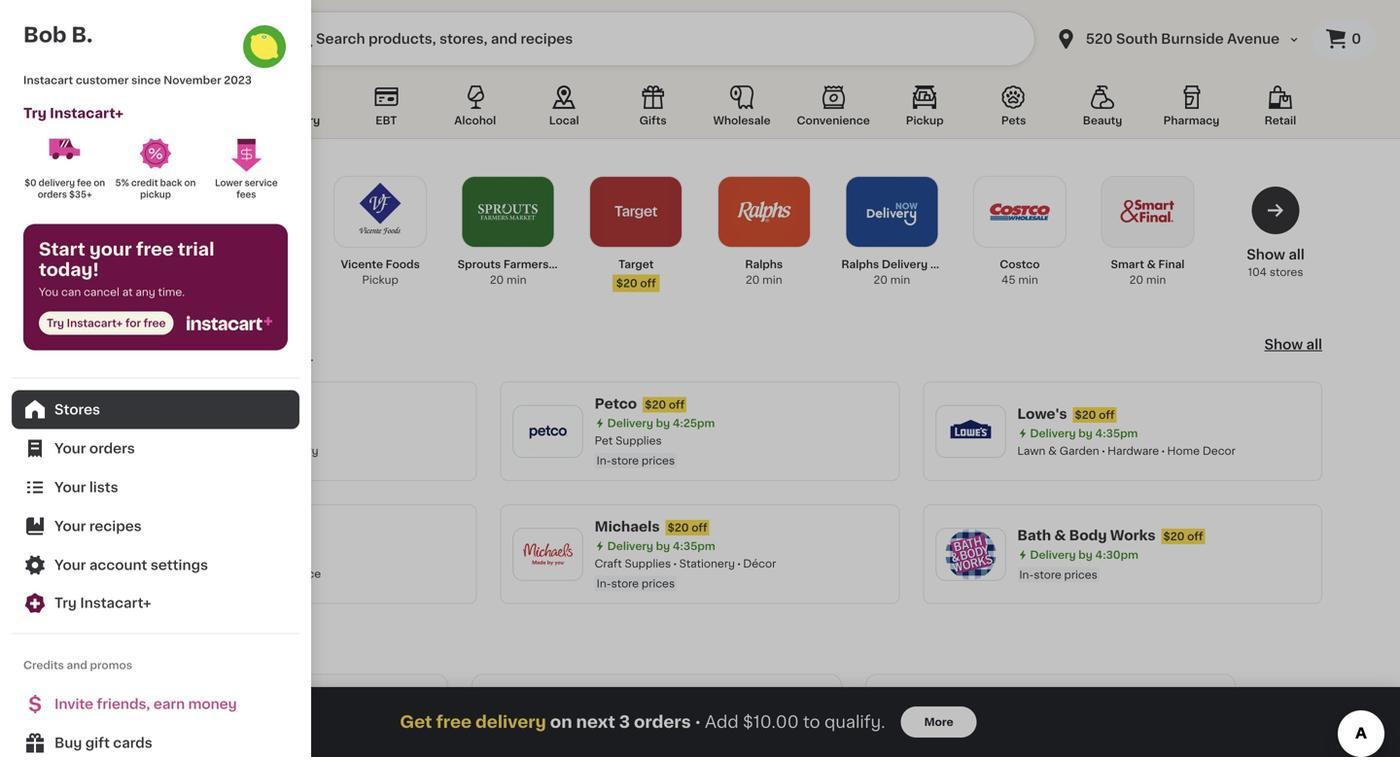 Task type: vqa. For each thing, say whether or not it's contained in the screenshot.


Task type: locate. For each thing, give the bounding box(es) containing it.
ralphs for delivery
[[842, 259, 880, 270]]

delivery by 4:25pm for dairy
[[185, 428, 293, 439]]

holiday inside walmart $10 off holiday meals delivery by 4:45pm
[[217, 716, 272, 729]]

your down the stores on the bottom of the page
[[54, 442, 86, 456]]

1 horizontal spatial 4:35pm
[[1096, 428, 1139, 439]]

2 vertical spatial free
[[436, 715, 472, 731]]

all inside show all 104 stores
[[1289, 248, 1305, 262]]

1 horizontal spatial home
[[1168, 446, 1200, 456]]

try
[[23, 107, 47, 120], [47, 318, 64, 329], [54, 597, 77, 610]]

0 horizontal spatial $10
[[166, 716, 191, 729]]

3
[[619, 715, 630, 731]]

try down instacart
[[23, 107, 47, 120]]

for you button
[[78, 82, 161, 138]]

you inside tab panel
[[270, 637, 312, 658]]

supplies right pet
[[616, 436, 662, 447]]

& inside smart & final 20 min
[[1148, 259, 1156, 270]]

target $20 off
[[617, 259, 656, 289]]

sprouts farmers market 20 min
[[458, 259, 590, 286]]

your lists
[[54, 481, 118, 495]]

2 horizontal spatial orders
[[634, 715, 691, 731]]

michaels $20 off
[[595, 520, 708, 534]]

1 horizontal spatial ralphs
[[842, 259, 880, 270]]

to right the up
[[142, 350, 156, 363]]

more inside more "button"
[[925, 717, 954, 728]]

0 horizontal spatial all
[[1289, 248, 1305, 262]]

orders left $35+
[[38, 191, 67, 199]]

1 horizontal spatial delivery by 4:35pm
[[1031, 428, 1139, 439]]

4:25pm for dairy
[[250, 428, 293, 439]]

orders up the lists
[[89, 442, 135, 456]]

delivery by 5:30pm
[[185, 551, 293, 562]]

settings
[[151, 559, 208, 573]]

earn
[[154, 698, 185, 712]]

1 horizontal spatial 4:25pm
[[673, 418, 715, 429]]

$5 off holiday essentials link
[[472, 675, 842, 758]]

20 inside ralphs delivery now 20 min
[[874, 275, 888, 286]]

supplies inside craft supplies stationery décor in-store prices
[[625, 559, 671, 570]]

on right the back
[[184, 179, 196, 188]]

1 horizontal spatial delivery by 4:25pm
[[608, 418, 715, 429]]

show inside show all 104 stores
[[1247, 248, 1286, 262]]

1 vertical spatial all
[[1307, 338, 1323, 352]]

$20 inside petco $20 off
[[645, 400, 667, 411]]

on
[[94, 179, 105, 188], [184, 179, 196, 188], [550, 715, 573, 731]]

4 20 from the left
[[1130, 275, 1144, 286]]

time.
[[158, 287, 185, 298]]

3 20 from the left
[[874, 275, 888, 286]]

0 horizontal spatial essentials
[[663, 716, 734, 729]]

off right works
[[1188, 532, 1204, 542]]

1 vertical spatial you
[[270, 637, 312, 658]]

store down pet
[[612, 456, 639, 466]]

orders left the •
[[634, 715, 691, 731]]

petco $20 off
[[595, 397, 685, 411]]

&
[[135, 259, 143, 270], [1148, 259, 1156, 270], [1049, 446, 1057, 456], [1055, 529, 1067, 543], [276, 569, 285, 580]]

2 essentials from the left
[[1063, 716, 1135, 729]]

0 vertical spatial home
[[1168, 446, 1200, 456]]

vicente foods pickup
[[341, 259, 420, 286]]

1 your from the top
[[54, 442, 86, 456]]

stores link
[[12, 391, 300, 430]]

min for sprouts
[[507, 275, 527, 286]]

0 horizontal spatial ralphs
[[745, 259, 783, 270]]

delivery inside $0 delivery fee on orders $35+
[[39, 179, 75, 188]]

credit
[[131, 179, 158, 188]]

delivery by 4:25pm
[[608, 418, 715, 429], [185, 428, 293, 439]]

on right fee
[[94, 179, 105, 188]]

1 vertical spatial supplies
[[625, 559, 671, 570]]

for right deals
[[233, 637, 266, 658]]

try instacart+ down instacart
[[23, 107, 123, 120]]

0 horizontal spatial 4:35pm
[[673, 541, 716, 552]]

4:45pm down meals at bottom left
[[265, 735, 320, 749]]

2 $10 from the left
[[954, 716, 979, 729]]

2 4:45pm from the left
[[1053, 735, 1108, 749]]

try right try instacart+ icon
[[54, 597, 77, 610]]

1 vertical spatial orders
[[89, 442, 135, 456]]

4:45pm down $10 off holiday essentials
[[1053, 735, 1108, 749]]

delivery inside treatment tracker modal dialog
[[476, 715, 547, 731]]

1 vertical spatial 4:35pm
[[673, 541, 716, 552]]

1 $10 from the left
[[166, 716, 191, 729]]

pickup left pets on the top right of the page
[[906, 115, 944, 126]]

instacart+ down account
[[80, 597, 151, 610]]

20 for sprouts
[[490, 275, 504, 286]]

more down family in the right bottom of the page
[[925, 717, 954, 728]]

a
[[122, 325, 135, 345]]

delivery inside ralphs delivery now 20 min
[[882, 259, 928, 270]]

5 min from the left
[[1147, 275, 1167, 286]]

for inside tab panel
[[233, 637, 266, 658]]

2 vertical spatial orders
[[634, 715, 691, 731]]

bath & body works $20 off
[[1018, 529, 1204, 543]]

$10 down earn
[[166, 716, 191, 729]]

2 min from the left
[[763, 275, 783, 286]]

pickup inside vicente foods pickup
[[362, 275, 399, 286]]

store inside craft supplies stationery décor in-store prices
[[612, 579, 639, 590]]

delivery down michaels
[[608, 541, 654, 552]]

3 your from the top
[[54, 520, 86, 534]]

show up '104'
[[1247, 248, 1286, 262]]

off up lawn & garden hardware home decor
[[1099, 410, 1115, 421]]

next
[[576, 715, 616, 731]]

4:35pm up stationery
[[673, 541, 716, 552]]

1 horizontal spatial you
[[270, 637, 312, 658]]

your down your recipes
[[54, 559, 86, 573]]

decor
[[1203, 446, 1236, 456]]

supplies down michaels $20 off at the bottom of the page
[[625, 559, 671, 570]]

0 vertical spatial more
[[146, 259, 175, 270]]

1 horizontal spatial all
[[1307, 338, 1323, 352]]

'tis a big deal week score up to 40% off through 12/23.
[[78, 325, 314, 363]]

4:25pm up dairy at the bottom of page
[[250, 428, 293, 439]]

4 your from the top
[[54, 559, 86, 573]]

décor
[[744, 559, 777, 570]]

0 horizontal spatial delivery by 4:25pm
[[185, 428, 293, 439]]

meals
[[275, 716, 317, 729]]

$20 inside the bath & body works $20 off
[[1164, 532, 1185, 542]]

orders inside $0 delivery fee on orders $35+
[[38, 191, 67, 199]]

2 ralphs from the left
[[842, 259, 880, 270]]

min inside ralphs delivery now 20 min
[[891, 275, 911, 286]]

0 vertical spatial all
[[1289, 248, 1305, 262]]

delivery right $0
[[39, 179, 75, 188]]

to right $10.00
[[804, 715, 821, 731]]

0 vertical spatial show
[[1247, 248, 1286, 262]]

0 horizontal spatial you
[[120, 115, 140, 126]]

delivery up in-store prices
[[1031, 550, 1077, 561]]

0 vertical spatial to
[[142, 350, 156, 363]]

by
[[656, 418, 670, 429], [233, 428, 248, 439], [1079, 428, 1093, 439], [656, 541, 670, 552], [1079, 550, 1093, 561], [233, 551, 248, 562], [244, 735, 262, 749], [1032, 735, 1050, 749]]

1 vertical spatial for
[[233, 637, 266, 658]]

$20 inside lowe's $20 off
[[1075, 410, 1097, 421]]

1 horizontal spatial essentials
[[1063, 716, 1135, 729]]

invite
[[54, 698, 94, 712]]

1 horizontal spatial to
[[804, 715, 821, 731]]

0 vertical spatial supplies
[[616, 436, 662, 447]]

your down the your lists
[[54, 520, 86, 534]]

2 vertical spatial instacart+
[[80, 597, 151, 610]]

ralphs 20 min
[[745, 259, 783, 286]]

try for you can cancel at any time.
[[47, 318, 64, 329]]

works
[[1111, 529, 1156, 543]]

pickup down vicente
[[362, 275, 399, 286]]

wine
[[104, 259, 132, 270]]

2 your from the top
[[54, 481, 86, 495]]

$20 for target
[[617, 278, 638, 289]]

off down wine
[[129, 278, 144, 289]]

4:35pm
[[1096, 428, 1139, 439], [673, 541, 716, 552]]

1 vertical spatial try instacart+
[[54, 597, 151, 610]]

delivery
[[39, 179, 75, 188], [476, 715, 547, 731]]

delivery by 4:35pm down michaels $20 off at the bottom of the page
[[608, 541, 716, 552]]

1 horizontal spatial for
[[233, 637, 266, 658]]

$20 right works
[[1164, 532, 1185, 542]]

2 20 from the left
[[746, 275, 760, 286]]

0 horizontal spatial home
[[241, 569, 273, 580]]

on for back
[[184, 179, 196, 188]]

show down stores
[[1265, 338, 1304, 352]]

all for show all
[[1307, 338, 1323, 352]]

4:25pm down petco $20 off
[[673, 418, 715, 429]]

try instacart+ down account
[[54, 597, 151, 610]]

pharmacy
[[1164, 115, 1220, 126]]

0 horizontal spatial more
[[146, 259, 175, 270]]

instacart+ down cancel in the left of the page
[[67, 318, 123, 329]]

0 horizontal spatial for
[[125, 318, 141, 329]]

1 vertical spatial instacart+
[[67, 318, 123, 329]]

deals
[[169, 637, 229, 658]]

convenience
[[797, 115, 870, 126]]

off up stationery
[[692, 523, 708, 534]]

electronics
[[172, 569, 233, 580]]

by inside walmart $10 off holiday meals delivery by 4:45pm
[[244, 735, 262, 749]]

1 ralphs from the left
[[745, 259, 783, 270]]

prices down petco $20 off
[[642, 456, 675, 466]]

customer
[[76, 75, 129, 86]]

lists
[[89, 481, 118, 495]]

1 horizontal spatial 4:45pm
[[1053, 735, 1108, 749]]

more
[[146, 259, 175, 270], [925, 717, 954, 728]]

holiday
[[78, 637, 164, 658], [217, 716, 272, 729], [605, 716, 659, 729], [1005, 716, 1060, 729]]

treatment tracker modal dialog
[[0, 688, 1401, 758]]

essentials
[[663, 716, 734, 729], [1063, 716, 1135, 729]]

& left "final"
[[1148, 259, 1156, 270]]

$20 up garden
[[1075, 410, 1097, 421]]

free right a
[[144, 318, 166, 329]]

local
[[549, 115, 579, 126]]

$20 up stationery
[[668, 523, 689, 534]]

big
[[139, 325, 176, 345]]

wholesale
[[714, 115, 771, 126]]

try down 'you'
[[47, 318, 64, 329]]

you down office
[[270, 637, 312, 658]]

1 min from the left
[[507, 275, 527, 286]]

show inside popup button
[[1265, 338, 1304, 352]]

shop categories tab list
[[78, 82, 1323, 138]]

& right bath
[[1055, 529, 1067, 543]]

dollar
[[1014, 694, 1067, 710]]

1 horizontal spatial $10
[[954, 716, 979, 729]]

prices inside craft supplies stationery décor in-store prices
[[642, 579, 675, 590]]

delivery down money
[[182, 735, 240, 749]]

$20 inside total wine & more $20 off
[[105, 278, 126, 289]]

1 vertical spatial more
[[925, 717, 954, 728]]

home down 5:30pm
[[241, 569, 273, 580]]

grocery button
[[256, 82, 339, 138]]

on inside treatment tracker modal dialog
[[550, 715, 573, 731]]

0 horizontal spatial delivery by 4:35pm
[[608, 541, 716, 552]]

20 inside sprouts farmers market 20 min
[[490, 275, 504, 286]]

0 vertical spatial orders
[[38, 191, 67, 199]]

delivery left '$5'
[[476, 715, 547, 731]]

2 horizontal spatial on
[[550, 715, 573, 731]]

any
[[136, 287, 155, 298]]

0 vertical spatial pickup
[[906, 115, 944, 126]]

you right for
[[120, 115, 140, 126]]

supplies for michaels
[[625, 559, 671, 570]]

petco
[[595, 397, 637, 411]]

store down craft
[[612, 579, 639, 590]]

grocery
[[275, 115, 320, 126]]

ralphs for 20
[[745, 259, 783, 270]]

instacart+ down customer
[[50, 107, 123, 120]]

$20 right petco
[[645, 400, 667, 411]]

0 vertical spatial free
[[136, 241, 174, 258]]

your
[[89, 241, 132, 258]]

0 horizontal spatial delivery
[[39, 179, 75, 188]]

& right lawn in the bottom right of the page
[[1049, 446, 1057, 456]]

get free delivery on next 3 orders • add $10.00 to qualify.
[[400, 715, 886, 731]]

gift
[[85, 737, 110, 751]]

4:45pm inside walmart $10 off holiday meals delivery by 4:45pm
[[265, 735, 320, 749]]

$20 down target
[[617, 278, 638, 289]]

1 vertical spatial delivery
[[476, 715, 547, 731]]

electronics home & office
[[172, 569, 321, 580]]

instacart+ for instacart customer since november 2023
[[50, 107, 123, 120]]

on inside $0 delivery fee on orders $35+
[[94, 179, 105, 188]]

off inside target $20 off
[[640, 278, 656, 289]]

0
[[1352, 32, 1362, 46]]

smart & final 20 min
[[1111, 259, 1185, 286]]

all inside show all popup button
[[1307, 338, 1323, 352]]

1 20 from the left
[[490, 275, 504, 286]]

your account settings link
[[12, 546, 300, 585]]

off right petco
[[669, 400, 685, 411]]

min inside smart & final 20 min
[[1147, 275, 1167, 286]]

$20 down wine
[[105, 278, 126, 289]]

$20 inside target $20 off
[[617, 278, 638, 289]]

1 horizontal spatial pickup
[[906, 115, 944, 126]]

in-
[[597, 456, 612, 466], [1020, 570, 1034, 581], [597, 579, 612, 590]]

off down deal on the top left of the page
[[194, 350, 213, 363]]

0 vertical spatial 4:35pm
[[1096, 428, 1139, 439]]

3 min from the left
[[891, 275, 911, 286]]

credits and promos element
[[12, 685, 300, 758]]

holiday deals for you
[[78, 637, 312, 658]]

1 horizontal spatial delivery
[[476, 715, 547, 731]]

1 4:45pm from the left
[[265, 735, 320, 749]]

20 for smart
[[1130, 275, 1144, 286]]

0 vertical spatial try
[[23, 107, 47, 120]]

2023
[[224, 75, 252, 86]]

bath
[[1018, 529, 1052, 543]]

bob b.
[[23, 25, 93, 45]]

1 vertical spatial try
[[47, 318, 64, 329]]

1 horizontal spatial more
[[925, 717, 954, 728]]

4:35pm for lowe's
[[1096, 428, 1139, 439]]

1 vertical spatial to
[[804, 715, 821, 731]]

home left decor
[[1168, 446, 1200, 456]]

in- down pet
[[597, 456, 612, 466]]

0 vertical spatial you
[[120, 115, 140, 126]]

off down family in the right bottom of the page
[[982, 716, 1002, 729]]

tab panel
[[68, 170, 1333, 758]]

1 vertical spatial show
[[1265, 338, 1304, 352]]

delivery by 4:35pm for michaels
[[608, 541, 716, 552]]

off down money
[[194, 716, 214, 729]]

supplies for petco
[[616, 436, 662, 447]]

orders
[[38, 191, 67, 199], [89, 442, 135, 456], [634, 715, 691, 731]]

$10 down family in the right bottom of the page
[[954, 716, 979, 729]]

delivery by 4:25pm down petco $20 off
[[608, 418, 715, 429]]

4 min from the left
[[1019, 275, 1039, 286]]

20 inside "ralphs 20 min"
[[746, 275, 760, 286]]

$0
[[25, 179, 36, 188]]

in-store prices
[[1020, 570, 1098, 581]]

4:35pm up lawn & garden hardware home decor
[[1096, 428, 1139, 439]]

1 essentials from the left
[[663, 716, 734, 729]]

craft
[[595, 559, 622, 570]]

1 vertical spatial delivery by 4:35pm
[[608, 541, 716, 552]]

you
[[39, 287, 59, 298]]

your for your account settings
[[54, 559, 86, 573]]

$20 inside michaels $20 off
[[668, 523, 689, 534]]

prices inside pet supplies in-store prices
[[642, 456, 675, 466]]

$20 for petco
[[645, 400, 667, 411]]

delivery down lowe's
[[1031, 428, 1077, 439]]

prices down michaels $20 off at the bottom of the page
[[642, 579, 675, 590]]

delivery by 4:35pm
[[1031, 428, 1139, 439], [608, 541, 716, 552]]

pickup button
[[883, 82, 967, 138]]

more up time.
[[146, 259, 175, 270]]

free inside treatment tracker modal dialog
[[436, 715, 472, 731]]

$35+
[[69, 191, 92, 199]]

0 vertical spatial delivery by 4:35pm
[[1031, 428, 1139, 439]]

delivery left the now
[[882, 259, 928, 270]]

free up total wine & more $20 off at the left of the page
[[136, 241, 174, 258]]

0 horizontal spatial 4:45pm
[[265, 735, 320, 749]]

for down 'at'
[[125, 318, 141, 329]]

service
[[245, 179, 278, 188]]

0 vertical spatial instacart+
[[50, 107, 123, 120]]

show all 104 stores
[[1247, 248, 1305, 278]]

0 horizontal spatial pickup
[[362, 275, 399, 286]]

in- down craft
[[597, 579, 612, 590]]

in- down bath
[[1020, 570, 1034, 581]]

0 horizontal spatial 4:25pm
[[250, 428, 293, 439]]

& right wine
[[135, 259, 143, 270]]

1 horizontal spatial on
[[184, 179, 196, 188]]

off down target
[[640, 278, 656, 289]]

delivery up your lists link
[[185, 428, 231, 439]]

bob b. image
[[241, 23, 288, 70]]

off inside total wine & more $20 off
[[129, 278, 144, 289]]

$10 inside walmart $10 off holiday meals delivery by 4:45pm
[[166, 716, 191, 729]]

0 horizontal spatial to
[[142, 350, 156, 363]]

supplies inside pet supplies in-store prices
[[616, 436, 662, 447]]

0 horizontal spatial orders
[[38, 191, 67, 199]]

0 button
[[1313, 19, 1378, 58]]

on left next at the left of the page
[[550, 715, 573, 731]]

& down 5:30pm
[[276, 569, 285, 580]]

min inside sprouts farmers market 20 min
[[507, 275, 527, 286]]

delivery by 4:25pm up dairy at the bottom of page
[[185, 428, 293, 439]]

free right get
[[436, 715, 472, 731]]

your left the lists
[[54, 481, 86, 495]]

off right '$5'
[[582, 716, 602, 729]]

0 horizontal spatial on
[[94, 179, 105, 188]]

ralphs inside ralphs delivery now 20 min
[[842, 259, 880, 270]]

local button
[[523, 82, 606, 138]]

0 vertical spatial delivery
[[39, 179, 75, 188]]

wholesale button
[[700, 82, 784, 138]]

on inside 5% credit back on pickup
[[184, 179, 196, 188]]

0 vertical spatial for
[[125, 318, 141, 329]]

1 vertical spatial pickup
[[362, 275, 399, 286]]

20 inside smart & final 20 min
[[1130, 275, 1144, 286]]

delivery by 4:35pm up garden
[[1031, 428, 1139, 439]]



Task type: describe. For each thing, give the bounding box(es) containing it.
pickup inside button
[[906, 115, 944, 126]]

delivery down petco $20 off
[[608, 418, 654, 429]]

qualify.
[[825, 715, 886, 731]]

lowe's
[[1018, 407, 1068, 421]]

instacart image
[[66, 27, 183, 51]]

buy gift cards
[[54, 737, 153, 751]]

off inside walmart $10 off holiday meals delivery by 4:45pm
[[194, 716, 214, 729]]

1 vertical spatial home
[[241, 569, 273, 580]]

can
[[61, 287, 81, 298]]

vicente
[[341, 259, 383, 270]]

office
[[287, 569, 321, 580]]

michaels
[[595, 520, 660, 534]]

now
[[931, 259, 956, 270]]

ralphs delivery now 20 min
[[842, 259, 956, 286]]

total
[[74, 259, 102, 270]]

try instacart+ image
[[23, 592, 47, 615]]

5% credit back on pickup
[[115, 179, 198, 199]]

beauty button
[[1061, 82, 1145, 138]]

to inside 'tis a big deal week score up to 40% off through 12/23.
[[142, 350, 156, 363]]

try instacart+ link
[[12, 585, 300, 622]]

retail button
[[1239, 82, 1323, 138]]

12/23.
[[274, 350, 314, 363]]

off inside lowe's $20 off
[[1099, 410, 1115, 421]]

your for your lists
[[54, 481, 86, 495]]

$10.00
[[743, 715, 799, 731]]

$5 off holiday essentials
[[560, 716, 734, 729]]

104
[[1249, 267, 1268, 278]]

& for smart
[[1148, 259, 1156, 270]]

show for show all
[[1265, 338, 1304, 352]]

convenience button
[[789, 82, 878, 138]]

final
[[1159, 259, 1185, 270]]

2 vertical spatial try
[[54, 597, 77, 610]]

all for show all 104 stores
[[1289, 248, 1305, 262]]

and
[[67, 661, 87, 671]]

promos
[[90, 661, 132, 671]]

costco
[[1000, 259, 1041, 270]]

instacart+ for you can cancel at any time.
[[67, 318, 123, 329]]

tab panel containing 'tis a big
[[68, 170, 1333, 758]]

$10 off holiday essentials
[[954, 716, 1135, 729]]

$0 delivery fee on orders $35+
[[25, 179, 107, 199]]

4:25pm for pet supplies
[[673, 418, 715, 429]]

delivery down the family dollar
[[970, 735, 1028, 749]]

min inside costco 45 min
[[1019, 275, 1039, 286]]

for you
[[99, 115, 140, 126]]

delivery up electronics
[[185, 551, 231, 562]]

$20 for lowe's
[[1075, 410, 1097, 421]]

costco 45 min
[[1000, 259, 1041, 286]]

min for ralphs
[[891, 275, 911, 286]]

deal
[[183, 325, 234, 345]]

store inside pet supplies in-store prices
[[612, 456, 639, 466]]

your orders
[[54, 442, 135, 456]]

score
[[78, 350, 118, 363]]

delivery by 4:45pm
[[970, 735, 1108, 749]]

you inside button
[[120, 115, 140, 126]]

store down bath
[[1034, 570, 1062, 581]]

$20 for michaels
[[668, 523, 689, 534]]

b.
[[71, 25, 93, 45]]

1 vertical spatial free
[[144, 318, 166, 329]]

your recipes link
[[12, 507, 300, 546]]

min for smart
[[1147, 275, 1167, 286]]

family dollar
[[952, 694, 1067, 710]]

lower service fees
[[215, 179, 280, 199]]

pharmacy button
[[1150, 82, 1234, 138]]

gifts
[[640, 115, 667, 126]]

delivery inside walmart $10 off holiday meals delivery by 4:45pm
[[182, 735, 240, 749]]

walmart $10 off holiday meals delivery by 4:45pm
[[164, 694, 320, 749]]

20 for ralphs
[[874, 275, 888, 286]]

lawn & garden hardware home decor
[[1018, 446, 1236, 456]]

recipes
[[89, 520, 142, 534]]

for for instacart+
[[125, 318, 141, 329]]

credits and promos
[[23, 661, 132, 671]]

off inside petco $20 off
[[669, 400, 685, 411]]

& for lawn
[[1049, 446, 1057, 456]]

for for deals
[[233, 637, 266, 658]]

invite friends, earn money
[[54, 698, 237, 712]]

0 vertical spatial try instacart+
[[23, 107, 123, 120]]

essentials for $5 off holiday essentials
[[663, 716, 734, 729]]

show for show all 104 stores
[[1247, 248, 1286, 262]]

lawn
[[1018, 446, 1046, 456]]

more inside total wine & more $20 off
[[146, 259, 175, 270]]

45
[[1002, 275, 1016, 286]]

& for bath
[[1055, 529, 1067, 543]]

in- inside craft supplies stationery décor in-store prices
[[597, 579, 612, 590]]

off inside michaels $20 off
[[692, 523, 708, 534]]

friends,
[[97, 698, 150, 712]]

try for instacart customer since november 2023
[[23, 107, 47, 120]]

'tis
[[78, 325, 117, 345]]

ebt button
[[345, 82, 428, 138]]

essentials for $10 off holiday essentials
[[1063, 716, 1135, 729]]

stores
[[1270, 267, 1304, 278]]

add
[[705, 715, 739, 731]]

account
[[89, 559, 147, 573]]

instacart plus image
[[187, 316, 272, 331]]

4:35pm for michaels
[[673, 541, 716, 552]]

show all
[[1265, 338, 1323, 352]]

lowe's $20 off
[[1018, 407, 1115, 421]]

get
[[400, 715, 432, 731]]

your for your orders
[[54, 442, 86, 456]]

your for your recipes
[[54, 520, 86, 534]]

on for delivery
[[550, 715, 573, 731]]

free inside start your free trial today! you can cancel at any time.
[[136, 241, 174, 258]]

up
[[121, 350, 139, 363]]

& inside total wine & more $20 off
[[135, 259, 143, 270]]

1 horizontal spatial orders
[[89, 442, 135, 456]]

try instacart+ for free
[[47, 318, 166, 329]]

min inside "ralphs 20 min"
[[763, 275, 783, 286]]

for
[[99, 115, 117, 126]]

week
[[238, 325, 301, 345]]

hardware
[[1108, 446, 1160, 456]]

pets
[[1002, 115, 1027, 126]]

off inside the bath & body works $20 off
[[1188, 532, 1204, 542]]

market
[[552, 259, 590, 270]]

through
[[217, 350, 271, 363]]

5:30pm
[[250, 551, 293, 562]]

•
[[695, 715, 701, 730]]

orders inside treatment tracker modal dialog
[[634, 715, 691, 731]]

delivery by 4:35pm for lowe's
[[1031, 428, 1139, 439]]

off inside 'tis a big deal week score up to 40% off through 12/23.
[[194, 350, 213, 363]]

bob
[[23, 25, 67, 45]]

money
[[188, 698, 237, 712]]

start
[[39, 241, 85, 258]]

gifts button
[[612, 82, 695, 138]]

total wine & more $20 off
[[74, 259, 175, 289]]

back
[[160, 179, 182, 188]]

body
[[1070, 529, 1108, 543]]

ebt
[[376, 115, 397, 126]]

in- inside pet supplies in-store prices
[[597, 456, 612, 466]]

dairy
[[290, 446, 319, 456]]

invite friends, earn money link
[[12, 685, 300, 724]]

cancel
[[84, 287, 120, 298]]

beauty
[[1083, 115, 1123, 126]]

prices down delivery by 4:30pm
[[1065, 570, 1098, 581]]

foods
[[386, 259, 420, 270]]

pickup
[[140, 191, 171, 199]]

sprouts
[[458, 259, 501, 270]]

on for fee
[[94, 179, 105, 188]]

to inside treatment tracker modal dialog
[[804, 715, 821, 731]]

buy
[[54, 737, 82, 751]]

delivery by 4:25pm for pet supplies
[[608, 418, 715, 429]]

credits
[[23, 661, 64, 671]]



